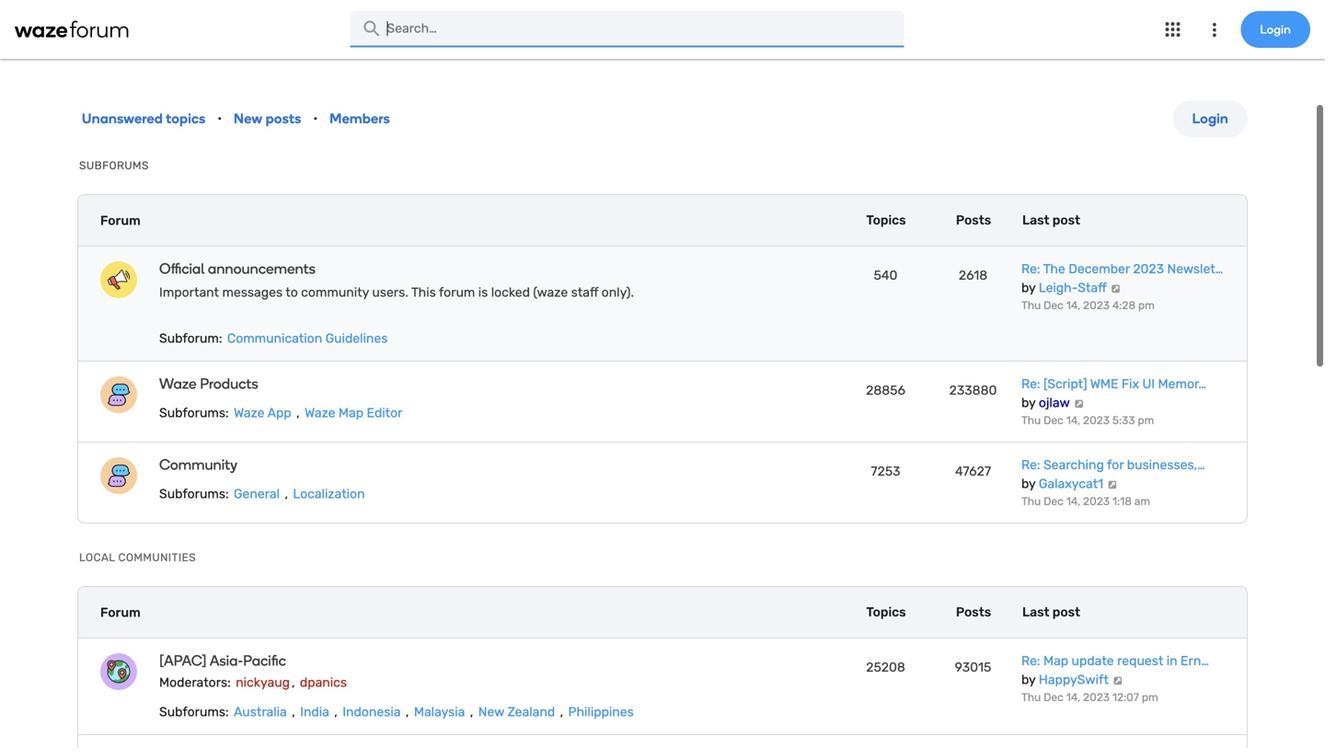 Task type: vqa. For each thing, say whether or not it's contained in the screenshot.
forum in the top of the page
yes



Task type: locate. For each thing, give the bounding box(es) containing it.
view the latest post image up 4:28
[[1110, 284, 1122, 294]]

subforums: down community
[[159, 486, 229, 502]]

posts up 93015 at right bottom
[[956, 605, 992, 620]]

by
[[1022, 280, 1036, 295], [1022, 395, 1036, 411], [1022, 476, 1036, 492], [1022, 672, 1036, 688]]

pm right 12:07
[[1142, 691, 1159, 704]]

14, for [apac] asia-pacific
[[1067, 691, 1081, 704]]

map inside re: map update request in ern… by happyswift
[[1044, 654, 1069, 669]]

dec down ojlaw link
[[1044, 414, 1064, 427]]

1 vertical spatial post
[[1053, 605, 1081, 620]]

1 vertical spatial posts
[[956, 605, 992, 620]]

1 vertical spatial subforums:
[[159, 486, 229, 502]]

1 by from the top
[[1022, 280, 1036, 295]]

view the latest post image up 12:07
[[1112, 677, 1124, 686]]

australia link
[[232, 705, 289, 720]]

3 by from the top
[[1022, 476, 1036, 492]]

4 re: from the top
[[1022, 654, 1041, 669]]

1 last post from the top
[[1023, 213, 1081, 228]]

memor…
[[1158, 376, 1207, 392]]

0 vertical spatial pm
[[1139, 299, 1155, 312]]

2023 for waze products
[[1083, 414, 1110, 427]]

1 • from the left
[[218, 111, 222, 126]]

14, down the happyswift link on the bottom right of page
[[1067, 691, 1081, 704]]

map left editor on the bottom of page
[[339, 405, 364, 421]]

re: map update request in ern… link
[[1022, 654, 1209, 669]]

ojlaw link
[[1039, 395, 1070, 411]]

1 vertical spatial view the latest post image
[[1107, 480, 1119, 490]]

forum
[[439, 285, 475, 300]]

12:07
[[1113, 691, 1139, 704]]

3 subforums: from the top
[[159, 705, 229, 720]]

540
[[874, 268, 898, 283]]

new
[[478, 705, 504, 720]]

1 forum from the top
[[100, 213, 141, 228]]

last post
[[1023, 213, 1081, 228], [1023, 605, 1081, 620]]

indonesia link
[[341, 705, 403, 720]]

1 subforums: from the top
[[159, 405, 229, 421]]

products
[[200, 375, 258, 393]]

ern…
[[1181, 654, 1209, 669]]

thu dec 14, 2023 5:33 pm
[[1022, 414, 1155, 427]]

3 re: from the top
[[1022, 457, 1041, 473]]

2 last post from the top
[[1023, 605, 1081, 620]]

, right general
[[285, 486, 288, 502]]

community
[[159, 456, 237, 474]]

2023 left 5:33
[[1083, 414, 1110, 427]]

by left happyswift
[[1022, 672, 1036, 688]]

dec down the galaxycat1
[[1044, 495, 1064, 508]]

forum for [apac]
[[100, 605, 141, 620]]

thu down the galaxycat1
[[1022, 495, 1041, 508]]

pm for asia-
[[1142, 691, 1159, 704]]

subforums: down waze products
[[159, 405, 229, 421]]

subforums: for waze products
[[159, 405, 229, 421]]

topics for [apac] asia-pacific
[[867, 605, 906, 620]]

by left leigh-
[[1022, 280, 1036, 295]]

subforums
[[79, 159, 149, 172]]

2023 left the 1:18
[[1083, 495, 1110, 508]]

am
[[1135, 495, 1151, 508]]

14,
[[1067, 299, 1081, 312], [1067, 414, 1081, 427], [1067, 495, 1081, 508], [1067, 691, 1081, 704]]

waze down the subforum:
[[159, 375, 197, 393]]

2023 for community
[[1083, 495, 1110, 508]]

post up the
[[1053, 213, 1081, 228]]

2023 down staff
[[1083, 299, 1110, 312]]

14, down "leigh-staff" link
[[1067, 299, 1081, 312]]

4 by from the top
[[1022, 672, 1036, 688]]

7253
[[871, 464, 901, 479]]

re: up ojlaw link
[[1022, 376, 1041, 392]]

topics up 540
[[867, 213, 906, 228]]

thu down the happyswift link on the bottom right of page
[[1022, 691, 1041, 704]]

1 horizontal spatial view the latest post image
[[1107, 480, 1119, 490]]

, left malaysia link
[[406, 705, 409, 720]]

last up the happyswift link on the bottom right of page
[[1023, 605, 1050, 620]]

topics up 25208
[[867, 605, 906, 620]]

1 14, from the top
[[1067, 299, 1081, 312]]

waze left app
[[234, 405, 265, 421]]

dec
[[1044, 299, 1064, 312], [1044, 414, 1064, 427], [1044, 495, 1064, 508], [1044, 691, 1064, 704]]

47627
[[955, 464, 991, 479]]

thu
[[1022, 299, 1041, 312], [1022, 414, 1041, 427], [1022, 495, 1041, 508], [1022, 691, 1041, 704]]

2 vertical spatial subforums:
[[159, 705, 229, 720]]

forum down the subforums
[[100, 213, 141, 228]]

14, down the galaxycat1
[[1067, 495, 1081, 508]]

posts up 2618
[[956, 213, 992, 228]]

pm for announcements
[[1139, 299, 1155, 312]]

re: inside re: map update request in ern… by happyswift
[[1022, 654, 1041, 669]]

official announcements link
[[159, 260, 690, 278]]

map up happyswift
[[1044, 654, 1069, 669]]

request
[[1118, 654, 1164, 669]]

dpanics link
[[298, 675, 349, 690]]

re: map update request in ern… by happyswift
[[1022, 654, 1209, 688]]

thu for waze products
[[1022, 414, 1041, 427]]

no unread posts image
[[100, 654, 137, 690]]

1 vertical spatial topics
[[867, 605, 906, 620]]

2 vertical spatial pm
[[1142, 691, 1159, 704]]

dec for waze products
[[1044, 414, 1064, 427]]

post up update
[[1053, 605, 1081, 620]]

2 subforums: from the top
[[159, 486, 229, 502]]

moderators:
[[159, 675, 231, 690]]

2 last from the top
[[1023, 605, 1050, 620]]

1 posts from the top
[[956, 213, 992, 228]]

subforum: communication guidelines
[[159, 331, 388, 346]]

1 last from the top
[[1023, 213, 1050, 228]]

happyswift link
[[1039, 672, 1109, 688]]

zealand
[[508, 705, 555, 720]]

3 dec from the top
[[1044, 495, 1064, 508]]

last post up update
[[1023, 605, 1081, 620]]

local communities link
[[79, 551, 196, 564]]

2 forum from the top
[[100, 605, 141, 620]]

4 14, from the top
[[1067, 691, 1081, 704]]

official announcements important messages to community users. this forum is locked (waze staff only).
[[159, 260, 634, 300]]

last up the
[[1023, 213, 1050, 228]]

0 horizontal spatial •
[[218, 111, 222, 126]]

thu dec 14, 2023 12:07 pm
[[1022, 691, 1159, 704]]

dec down leigh-
[[1044, 299, 1064, 312]]

staff
[[571, 285, 599, 300]]

post for official announcements
[[1053, 213, 1081, 228]]

2 post from the top
[[1053, 605, 1081, 620]]

view the latest post image
[[1110, 284, 1122, 294], [1112, 677, 1124, 686]]

thu down leigh-
[[1022, 299, 1041, 312]]

view the latest post image
[[1073, 399, 1085, 409], [1107, 480, 1119, 490]]

0 vertical spatial topics
[[867, 213, 906, 228]]

2 thu from the top
[[1022, 414, 1041, 427]]

1 vertical spatial view the latest post image
[[1112, 677, 1124, 686]]

, left the "new"
[[470, 705, 473, 720]]

forum down local communities
[[100, 605, 141, 620]]

14, for community
[[1067, 495, 1081, 508]]

0 vertical spatial last
[[1023, 213, 1050, 228]]

thu for community
[[1022, 495, 1041, 508]]

local communities
[[79, 551, 196, 564]]

1 thu from the top
[[1022, 299, 1041, 312]]

0 vertical spatial view the latest post image
[[1110, 284, 1122, 294]]

dec for [apac] asia-pacific
[[1044, 691, 1064, 704]]

by inside re: map update request in ern… by happyswift
[[1022, 672, 1036, 688]]

by left the galaxycat1
[[1022, 476, 1036, 492]]

0 vertical spatial view the latest post image
[[1073, 399, 1085, 409]]

1 horizontal spatial map
[[1044, 654, 1069, 669]]

3 thu from the top
[[1022, 495, 1041, 508]]

subforums: waze app , waze map editor
[[159, 405, 403, 421]]

1 vertical spatial last
[[1023, 605, 1050, 620]]

14, down ojlaw
[[1067, 414, 1081, 427]]

thu down ojlaw link
[[1022, 414, 1041, 427]]

waze products
[[159, 375, 258, 393]]

december
[[1069, 261, 1130, 277]]

14, for waze products
[[1067, 414, 1081, 427]]

re: for official announcements
[[1022, 261, 1041, 277]]

last post up the
[[1023, 213, 1081, 228]]

view the latest post image for official announcements
[[1110, 284, 1122, 294]]

re: for community
[[1022, 457, 1041, 473]]

1 vertical spatial pm
[[1138, 414, 1155, 427]]

•
[[218, 111, 222, 126], [314, 111, 318, 126]]

2023 up 4:28
[[1133, 261, 1164, 277]]

by left ojlaw link
[[1022, 395, 1036, 411]]

1 vertical spatial forum
[[100, 605, 141, 620]]

0 vertical spatial post
[[1053, 213, 1081, 228]]

re:
[[1022, 261, 1041, 277], [1022, 376, 1041, 392], [1022, 457, 1041, 473], [1022, 654, 1041, 669]]

4 thu from the top
[[1022, 691, 1041, 704]]

re: for waze products
[[1022, 376, 1041, 392]]

by inside re: the december 2023 newslet… by leigh-staff
[[1022, 280, 1036, 295]]

0 horizontal spatial map
[[339, 405, 364, 421]]

2618
[[959, 268, 988, 283]]

0 vertical spatial last post
[[1023, 213, 1081, 228]]

pacific
[[243, 652, 286, 670]]

1 dec from the top
[[1044, 299, 1064, 312]]

2 by from the top
[[1022, 395, 1036, 411]]

subforums: down moderators:
[[159, 705, 229, 720]]

forum
[[100, 213, 141, 228], [100, 605, 141, 620]]

25208
[[866, 660, 906, 675]]

view the latest post image up thu dec 14, 2023 5:33 pm
[[1073, 399, 1085, 409]]

3 14, from the top
[[1067, 495, 1081, 508]]

4 dec from the top
[[1044, 691, 1064, 704]]

map
[[339, 405, 364, 421], [1044, 654, 1069, 669]]

pm right 4:28
[[1139, 299, 1155, 312]]

post
[[1053, 213, 1081, 228], [1053, 605, 1081, 620]]

dec down happyswift
[[1044, 691, 1064, 704]]

0 horizontal spatial view the latest post image
[[1073, 399, 1085, 409]]

0 vertical spatial map
[[339, 405, 364, 421]]

re: left searching
[[1022, 457, 1041, 473]]

1 post from the top
[[1053, 213, 1081, 228]]

re: inside re: the december 2023 newslet… by leigh-staff
[[1022, 261, 1041, 277]]

general
[[234, 486, 280, 502]]

waze
[[159, 375, 197, 393], [234, 405, 265, 421], [305, 405, 336, 421]]

5:33
[[1113, 414, 1135, 427]]

0 vertical spatial posts
[[956, 213, 992, 228]]

0 vertical spatial subforums:
[[159, 405, 229, 421]]

re: inside re: [script] wme fix ui memor… by ojlaw
[[1022, 376, 1041, 392]]

thu for [apac] asia-pacific
[[1022, 691, 1041, 704]]

, right app
[[296, 405, 300, 421]]

last
[[1023, 213, 1050, 228], [1023, 605, 1050, 620]]

, left dpanics
[[292, 675, 295, 690]]

(waze
[[533, 285, 568, 300]]

1 vertical spatial map
[[1044, 654, 1069, 669]]

pm right 5:33
[[1138, 414, 1155, 427]]

[apac] asia-pacific link
[[159, 652, 690, 670]]

re: up happyswift
[[1022, 654, 1041, 669]]

2 14, from the top
[[1067, 414, 1081, 427]]

1 vertical spatial last post
[[1023, 605, 1081, 620]]

0 vertical spatial forum
[[100, 213, 141, 228]]

2023
[[1133, 261, 1164, 277], [1083, 299, 1110, 312], [1083, 414, 1110, 427], [1083, 495, 1110, 508], [1083, 691, 1110, 704]]

view the latest post image up the 1:18
[[1107, 480, 1119, 490]]

waze right app
[[305, 405, 336, 421]]

2 horizontal spatial waze
[[305, 405, 336, 421]]

2 re: from the top
[[1022, 376, 1041, 392]]

dec for official announcements
[[1044, 299, 1064, 312]]

re: left the
[[1022, 261, 1041, 277]]

1 topics from the top
[[867, 213, 906, 228]]

, inside the [apac] asia-pacific moderators: nickyaug , dpanics
[[292, 675, 295, 690]]

2 dec from the top
[[1044, 414, 1064, 427]]

1 horizontal spatial •
[[314, 111, 318, 126]]

2023 down the happyswift link on the bottom right of page
[[1083, 691, 1110, 704]]

re: inside the re: searching for businesses,… by galaxycat1
[[1022, 457, 1041, 473]]

galaxycat1
[[1039, 476, 1104, 492]]

forum for official
[[100, 213, 141, 228]]

2 posts from the top
[[956, 605, 992, 620]]

1 re: from the top
[[1022, 261, 1041, 277]]

2 topics from the top
[[867, 605, 906, 620]]



Task type: describe. For each thing, give the bounding box(es) containing it.
new zealand link
[[477, 705, 557, 720]]

businesses,…
[[1127, 457, 1206, 473]]

re: for [apac] asia-pacific
[[1022, 654, 1041, 669]]

this
[[411, 285, 436, 300]]

only).
[[602, 285, 634, 300]]

galaxycat1 link
[[1039, 476, 1104, 492]]

2 • from the left
[[314, 111, 318, 126]]

subforum:
[[159, 331, 222, 346]]

the
[[1043, 261, 1066, 277]]

0 horizontal spatial waze
[[159, 375, 197, 393]]

last post for official announcements
[[1023, 213, 1081, 228]]

nickyaug
[[236, 675, 290, 690]]

newslet…
[[1168, 261, 1224, 277]]

[apac]
[[159, 652, 207, 670]]

waze app link
[[232, 405, 293, 421]]

malaysia link
[[412, 705, 467, 720]]

[script]
[[1044, 376, 1088, 392]]

official
[[159, 260, 205, 278]]

dec for community
[[1044, 495, 1064, 508]]

localization link
[[291, 486, 367, 502]]

asia-
[[210, 652, 243, 670]]

93015
[[955, 660, 992, 675]]

communication
[[227, 331, 322, 346]]

communication guidelines link
[[225, 331, 390, 346]]

general link
[[232, 486, 282, 502]]

2023 for [apac] asia-pacific
[[1083, 691, 1110, 704]]

indonesia
[[343, 705, 401, 720]]

important
[[159, 285, 219, 300]]

subforums: for community
[[159, 486, 229, 502]]

waze products link
[[159, 375, 690, 393]]

for
[[1107, 457, 1124, 473]]

in
[[1167, 654, 1178, 669]]

guidelines
[[325, 331, 388, 346]]

editor
[[367, 405, 403, 421]]

fix
[[1122, 376, 1140, 392]]

ojlaw
[[1039, 395, 1070, 411]]

, right india
[[334, 705, 338, 720]]

1 horizontal spatial waze
[[234, 405, 265, 421]]

1:18
[[1113, 495, 1132, 508]]

re: [script] wme fix ui memor… link
[[1022, 376, 1207, 392]]

forum locked image
[[100, 261, 137, 298]]

community
[[301, 285, 369, 300]]

re: the december 2023 newslet… link
[[1022, 261, 1224, 277]]

post for [apac] asia-pacific
[[1053, 605, 1081, 620]]

re: [script] wme fix ui memor… by ojlaw
[[1022, 376, 1207, 411]]

28856
[[866, 383, 906, 398]]

233880
[[950, 383, 997, 398]]

2023 inside re: the december 2023 newslet… by leigh-staff
[[1133, 261, 1164, 277]]

subforums: australia , india , indonesia , malaysia , new zealand , philippines
[[159, 705, 634, 720]]

is
[[478, 285, 488, 300]]

localization
[[293, 486, 365, 502]]

4:28
[[1113, 299, 1136, 312]]

leigh-
[[1039, 280, 1078, 295]]

[apac] asia-pacific moderators: nickyaug , dpanics
[[159, 652, 347, 690]]

posts for official announcements
[[956, 213, 992, 228]]

re: searching for businesses,… by galaxycat1
[[1022, 457, 1206, 492]]

14, for official announcements
[[1067, 299, 1081, 312]]

last for [apac] asia-pacific
[[1023, 605, 1050, 620]]

leigh-staff link
[[1039, 280, 1107, 295]]

view the latest post image for community
[[1107, 480, 1119, 490]]

by inside re: [script] wme fix ui memor… by ojlaw
[[1022, 395, 1036, 411]]

view the latest post image for [apac] asia-pacific
[[1112, 677, 1124, 686]]

update
[[1072, 654, 1114, 669]]

, left the india link
[[292, 705, 295, 720]]

thu dec 14, 2023 1:18 am
[[1022, 495, 1151, 508]]

, right zealand
[[560, 705, 563, 720]]

communities
[[118, 551, 196, 564]]

dpanics
[[300, 675, 347, 690]]

thu for official announcements
[[1022, 299, 1041, 312]]

last for official announcements
[[1023, 213, 1050, 228]]

to
[[286, 285, 298, 300]]

waze map editor link
[[303, 405, 405, 421]]

philippines link
[[567, 705, 636, 720]]

subforums: general , localization
[[159, 486, 365, 502]]

last post for [apac] asia-pacific
[[1023, 605, 1081, 620]]

india
[[300, 705, 329, 720]]

posts for [apac] asia-pacific
[[956, 605, 992, 620]]

topics for official announcements
[[867, 213, 906, 228]]

searching
[[1044, 457, 1104, 473]]

australia
[[234, 705, 287, 720]]

ui
[[1143, 376, 1155, 392]]

view the latest post image for waze products
[[1073, 399, 1085, 409]]

local
[[79, 551, 115, 564]]

staff
[[1078, 280, 1107, 295]]

2023 for official announcements
[[1083, 299, 1110, 312]]

users.
[[372, 285, 409, 300]]

happyswift
[[1039, 672, 1109, 688]]

by inside the re: searching for businesses,… by galaxycat1
[[1022, 476, 1036, 492]]

re: searching for businesses,… link
[[1022, 457, 1206, 473]]

india link
[[298, 705, 331, 720]]

app
[[267, 405, 291, 421]]

community link
[[159, 456, 690, 474]]

re: the december 2023 newslet… by leigh-staff
[[1022, 261, 1224, 295]]

announcements
[[208, 260, 316, 278]]

nickyaug link
[[234, 675, 292, 690]]

malaysia
[[414, 705, 465, 720]]

messages
[[222, 285, 283, 300]]



